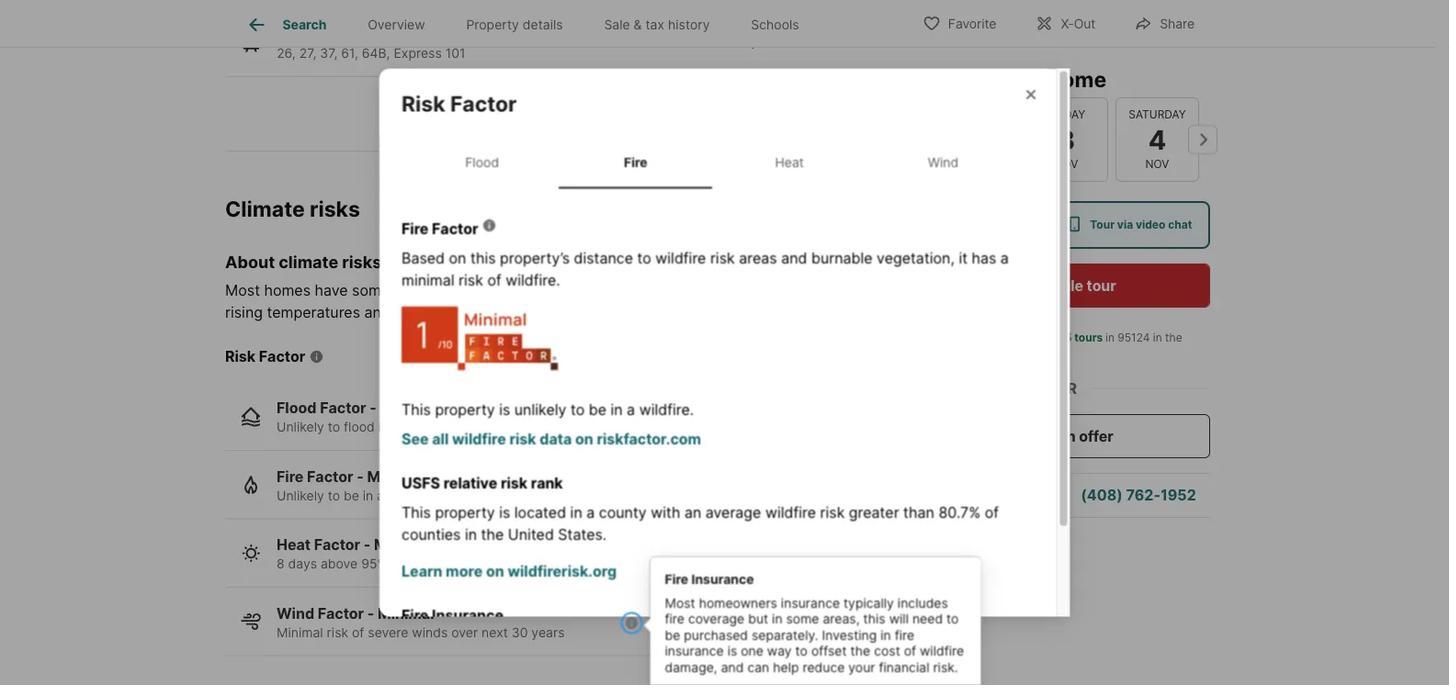 Task type: describe. For each thing, give the bounding box(es) containing it.
of inside based on this property's distance to wildfire risk areas and burnable vegetation, it has a minimal risk of wildfire.
[[487, 271, 501, 289]]

wildfirerisk.org
[[507, 562, 616, 580]]

last
[[965, 348, 984, 361]]

property
[[466, 17, 519, 32]]

to inside most homes have some risk of natural disasters, and may be impacted by climate change due to rising temperatures and sea levels.
[[880, 282, 894, 300]]

in inside in the last 30 days
[[1153, 331, 1163, 345]]

levels.
[[423, 304, 467, 322]]

- for heat
[[364, 536, 371, 554]]

question
[[984, 487, 1048, 505]]

united
[[508, 525, 554, 543]]

schedule
[[1017, 277, 1084, 295]]

1 vertical spatial risks
[[342, 252, 382, 272]]

saturday 4 nov
[[1129, 108, 1186, 171]]

all
[[432, 430, 448, 448]]

learn
[[401, 562, 442, 580]]

30 inside wind factor - minimal minimal risk of severe winds over next 30 years
[[512, 625, 528, 641]]

typically
[[844, 596, 894, 611]]

a inside fire factor - minimal unlikely to be in a wildfire in next 30 years
[[377, 488, 384, 504]]

of inside wind factor - minimal minimal risk of severe winds over next 30 years
[[352, 625, 364, 641]]

fire for fire insurance most homeowners insurance typically includes fire coverage but in some areas, this will need to be purchased separately. investing in fire insurance is one way to offset the cost of wildfire damage, and can help reduce your financial risk.
[[665, 572, 689, 588]]

this inside fire insurance most homeowners insurance typically includes fire coverage but in some areas, this will need to be purchased separately. investing in fire insurance is one way to offset the cost of wildfire damage, and can help reduce your financial risk.
[[864, 612, 886, 627]]

0 horizontal spatial days
[[288, 557, 317, 572]]

property's
[[500, 249, 569, 267]]

years inside heat factor - moderate 8 days above 95° expected this year, 16 days in 30 years
[[590, 557, 623, 572]]

county
[[599, 503, 646, 521]]

disasters,
[[493, 282, 561, 300]]

75 tours in 95124
[[1059, 331, 1150, 345]]

fire factor - minimal unlikely to be in a wildfire in next 30 years
[[277, 468, 533, 504]]

sale
[[604, 17, 630, 32]]

risk left rank
[[500, 474, 527, 492]]

to right way
[[796, 644, 808, 659]]

75
[[1059, 331, 1072, 345]]

27,
[[299, 45, 317, 61]]

includes
[[898, 596, 948, 611]]

burnable
[[811, 249, 872, 267]]

fire for fire factor - minimal unlikely to be in a wildfire in next 30 years
[[277, 468, 304, 486]]

is for located
[[499, 503, 510, 521]]

risk inside most homes have some risk of natural disasters, and may be impacted by climate change due to rising temperatures and sea levels.
[[394, 282, 419, 300]]

1 horizontal spatial fire
[[895, 628, 915, 643]]

fire insurance most homeowners insurance typically includes fire coverage but in some areas, this will need to be purchased separately. investing in fire insurance is one way to offset the cost of wildfire damage, and can help reduce your financial risk.
[[665, 572, 964, 676]]

overview tab
[[347, 3, 446, 47]]

cost
[[874, 644, 901, 659]]

vegetation,
[[877, 249, 955, 267]]

1 horizontal spatial days
[[524, 557, 552, 572]]

in up counties
[[436, 488, 447, 504]]

in inside heat factor - moderate 8 days above 95° expected this year, 16 days in 30 years
[[556, 557, 567, 572]]

heat tab
[[712, 139, 866, 185]]

climate
[[225, 196, 305, 221]]

tour via video chat
[[1090, 218, 1193, 232]]

offset
[[812, 644, 847, 659]]

x-out
[[1061, 16, 1096, 32]]

1 vertical spatial risk factor
[[225, 348, 305, 366]]

to right need
[[947, 612, 959, 627]]

1 horizontal spatial insurance
[[781, 596, 840, 611]]

a inside based on this property's distance to wildfire risk areas and burnable vegetation, it has a minimal risk of wildfire.
[[1000, 249, 1009, 267]]

wind tab
[[866, 139, 1020, 185]]

schools
[[751, 17, 799, 32]]

to inside fire factor - minimal unlikely to be in a wildfire in next 30 years
[[328, 488, 340, 504]]

via
[[1118, 218, 1134, 232]]

ask a question
[[941, 487, 1048, 505]]

greater
[[849, 503, 899, 521]]

financial
[[879, 660, 930, 676]]

in right tours
[[1106, 331, 1115, 345]]

and inside fire insurance most homeowners insurance typically includes fire coverage but in some areas, this will need to be purchased separately. investing in fire insurance is one way to offset the cost of wildfire damage, and can help reduce your financial risk.
[[721, 660, 744, 676]]

based on this property's distance to wildfire risk areas and burnable vegetation, it has a minimal risk of wildfire.
[[401, 249, 1009, 289]]

minimal for wind factor - minimal
[[378, 605, 434, 623]]

in inside % of counties in the united states.
[[465, 525, 477, 543]]

80.7
[[938, 503, 969, 521]]

in the last 30 days
[[965, 331, 1186, 361]]

ask
[[941, 487, 969, 505]]

tour for go
[[957, 66, 1000, 92]]

will
[[889, 612, 909, 627]]

next inside flood factor - minimal unlikely to flood in next 30 years
[[393, 420, 419, 435]]

details
[[523, 17, 563, 32]]

to inside based on this property's distance to wildfire risk areas and burnable vegetation, it has a minimal risk of wildfire.
[[637, 249, 651, 267]]

this property is unlikely to be in a wildfire.
[[401, 400, 694, 418]]

37,
[[320, 45, 338, 61]]

see
[[401, 430, 428, 448]]

30 inside flood factor - minimal unlikely to flood in next 30 years
[[423, 420, 439, 435]]

search
[[283, 17, 327, 32]]

unlikely
[[514, 400, 566, 418]]

start
[[1020, 427, 1055, 445]]

next inside wind factor - minimal minimal risk of severe winds over next 30 years
[[482, 625, 508, 641]]

friday
[[1048, 108, 1086, 121]]

be inside fire insurance most homeowners insurance typically includes fire coverage but in some areas, this will need to be purchased separately. investing in fire insurance is one way to offset the cost of wildfire damage, and can help reduce your financial risk.
[[665, 628, 681, 643]]

with
[[650, 503, 680, 521]]

tax
[[646, 17, 665, 32]]

factor inside wind factor - minimal minimal risk of severe winds over next 30 years
[[318, 605, 364, 623]]

insurance for fire insurance
[[432, 606, 503, 624]]

unlikely for flood
[[277, 420, 324, 435]]

years inside wind factor - minimal minimal risk of severe winds over next 30 years
[[532, 625, 565, 641]]

property for unlikely
[[435, 400, 495, 418]]

this left home
[[1005, 66, 1044, 92]]

winds
[[412, 625, 448, 641]]

1 vertical spatial on
[[575, 430, 593, 448]]

sea
[[395, 304, 419, 322]]

reduce
[[803, 660, 845, 676]]

101
[[445, 45, 465, 61]]

in up the cost
[[881, 628, 891, 643]]

schedule tour
[[1017, 277, 1117, 295]]

tour via video chat option
[[1052, 201, 1211, 249]]

fire for fire
[[624, 154, 647, 170]]

0 horizontal spatial risk
[[225, 348, 256, 366]]

usfs
[[401, 474, 440, 492]]

the inside in the last 30 days
[[1166, 331, 1183, 345]]

wildfire. inside based on this property's distance to wildfire risk areas and burnable vegetation, it has a minimal risk of wildfire.
[[505, 271, 560, 289]]

more
[[445, 562, 482, 580]]

severe
[[368, 625, 408, 641]]

risk up by
[[710, 249, 735, 267]]

insurance for fire insurance most homeowners insurance typically includes fire coverage but in some areas, this will need to be purchased separately. investing in fire insurance is one way to offset the cost of wildfire damage, and can help reduce your financial risk.
[[692, 572, 754, 588]]

x-
[[1061, 16, 1074, 32]]

factor down temperatures
[[259, 348, 305, 366]]

states.
[[558, 525, 606, 543]]

0 horizontal spatial climate
[[279, 252, 338, 272]]

in up riskfactor.com
[[610, 400, 622, 418]]

risk left greater
[[820, 503, 845, 521]]

this inside based on this property's distance to wildfire risk areas and burnable vegetation, it has a minimal risk of wildfire.
[[470, 249, 496, 267]]

favorite button
[[907, 4, 1012, 42]]

wildfire right average in the bottom of the page
[[765, 503, 816, 521]]

factor inside fire factor - minimal unlikely to be in a wildfire in next 30 years
[[307, 468, 353, 486]]

favorite
[[948, 16, 997, 32]]

tours
[[1075, 331, 1103, 345]]

762-
[[1127, 487, 1161, 505]]

wind for wind factor - minimal minimal risk of severe winds over next 30 years
[[277, 605, 314, 623]]

has
[[972, 249, 996, 267]]

risk left data
[[509, 430, 536, 448]]

be inside most homes have some risk of natural disasters, and may be impacted by climate change due to rising temperatures and sea levels.
[[628, 282, 646, 300]]

help
[[773, 660, 799, 676]]

most homes have some risk of natural disasters, and may be impacted by climate change due to rising temperatures and sea levels.
[[225, 282, 894, 322]]

in left usfs
[[363, 488, 373, 504]]

30 inside fire factor - minimal unlikely to be in a wildfire in next 30 years
[[480, 488, 496, 504]]

be inside fire factor - minimal unlikely to be in a wildfire in next 30 years
[[344, 488, 359, 504]]

(408) 762-1952 link
[[1081, 487, 1197, 505]]

year,
[[473, 557, 502, 572]]

your
[[849, 660, 876, 676]]

next image
[[1189, 125, 1218, 154]]

due
[[850, 282, 876, 300]]

coverage
[[688, 612, 745, 627]]

offer
[[1079, 427, 1114, 445]]

in inside flood factor - minimal unlikely to flood in next 30 years
[[378, 420, 389, 435]]

but
[[748, 612, 769, 627]]

start an offer button
[[923, 415, 1211, 459]]

this for this property is located in a county with an average wildfire risk greater than 80.7
[[401, 503, 431, 521]]

&
[[634, 17, 642, 32]]

by
[[719, 282, 736, 300]]

some inside most homes have some risk of natural disasters, and may be impacted by climate change due to rising temperatures and sea levels.
[[352, 282, 390, 300]]

- for wind
[[368, 605, 374, 623]]

rising
[[225, 304, 263, 322]]

fire factor score logo image
[[401, 291, 558, 371]]

95°
[[361, 557, 383, 572]]

a up riskfactor.com
[[627, 400, 635, 418]]

go tour this home
[[923, 66, 1107, 92]]

temperatures
[[267, 304, 360, 322]]



Task type: locate. For each thing, give the bounding box(es) containing it.
days right 8
[[288, 557, 317, 572]]

1 vertical spatial this
[[401, 503, 431, 521]]

1 horizontal spatial flood
[[465, 154, 499, 170]]

riskfactor.com
[[597, 430, 701, 448]]

separately.
[[752, 628, 819, 643]]

start an offer
[[1020, 427, 1114, 445]]

overview
[[368, 17, 425, 32]]

fire
[[624, 154, 647, 170], [401, 220, 428, 238], [277, 468, 304, 486], [665, 572, 689, 588], [401, 606, 428, 624]]

home
[[1049, 66, 1107, 92]]

factor
[[450, 91, 517, 116], [432, 220, 478, 238], [259, 348, 305, 366], [320, 399, 366, 417], [307, 468, 353, 486], [314, 536, 360, 554], [318, 605, 364, 623]]

1 vertical spatial flood
[[277, 399, 317, 417]]

0 vertical spatial wildfire.
[[505, 271, 560, 289]]

0 horizontal spatial risk factor
[[225, 348, 305, 366]]

see all wildfire risk data on riskfactor.com
[[401, 430, 701, 448]]

over
[[451, 625, 478, 641]]

0 horizontal spatial heat
[[277, 536, 311, 554]]

30 up usfs
[[423, 420, 439, 435]]

of inside most homes have some risk of natural disasters, and may be impacted by climate change due to rising temperatures and sea levels.
[[423, 282, 437, 300]]

- inside flood factor - minimal unlikely to flood in next 30 years
[[370, 399, 377, 417]]

2 horizontal spatial days
[[1004, 348, 1029, 361]]

flood
[[344, 420, 375, 435]]

- inside heat factor - moderate 8 days above 95° expected this year, 16 days in 30 years
[[364, 536, 371, 554]]

0 vertical spatial heat
[[775, 154, 804, 170]]

wildfire. down property's
[[505, 271, 560, 289]]

1 horizontal spatial risk
[[401, 91, 445, 116]]

go
[[923, 66, 952, 92]]

wind inside wind tab
[[928, 154, 958, 170]]

unlikely inside fire factor - minimal unlikely to be in a wildfire in next 30 years
[[277, 488, 324, 504]]

fire down will
[[895, 628, 915, 643]]

natural
[[441, 282, 489, 300]]

factor up flood
[[320, 399, 366, 417]]

1 property from the top
[[435, 400, 495, 418]]

next inside fire factor - minimal unlikely to be in a wildfire in next 30 years
[[450, 488, 477, 504]]

0 vertical spatial flood
[[465, 154, 499, 170]]

sale & tax history tab
[[584, 3, 731, 47]]

- for fire
[[357, 468, 364, 486]]

1 vertical spatial wind
[[277, 605, 314, 623]]

risk inside dialog
[[401, 91, 445, 116]]

(408) 762-1952
[[1081, 487, 1197, 505]]

years down 'states.'
[[590, 557, 623, 572]]

the inside % of counties in the united states.
[[481, 525, 504, 543]]

30 right last
[[987, 348, 1001, 361]]

an inside risk factor dialog
[[684, 503, 701, 521]]

1 nov from the left
[[1055, 158, 1079, 171]]

0 horizontal spatial the
[[481, 525, 504, 543]]

share
[[1160, 16, 1195, 32]]

days
[[1004, 348, 1029, 361], [288, 557, 317, 572], [524, 557, 552, 572]]

tour right go
[[957, 66, 1000, 92]]

be right may
[[628, 282, 646, 300]]

most inside most homes have some risk of natural disasters, and may be impacted by climate change due to rising temperatures and sea levels.
[[225, 282, 260, 300]]

factor up the based
[[432, 220, 478, 238]]

it
[[959, 249, 967, 267]]

option
[[923, 201, 1052, 249]]

change
[[794, 282, 846, 300]]

property up all
[[435, 400, 495, 418]]

fire
[[665, 612, 685, 627], [895, 628, 915, 643]]

and
[[781, 249, 807, 267], [565, 282, 591, 300], [364, 304, 391, 322], [721, 660, 744, 676]]

0 vertical spatial unlikely
[[277, 420, 324, 435]]

2 vertical spatial on
[[486, 562, 504, 580]]

unlikely up 8
[[277, 488, 324, 504]]

30 left "located"
[[480, 488, 496, 504]]

minimal up severe at the left of the page
[[378, 605, 434, 623]]

nov down 4 on the top right of the page
[[1146, 158, 1170, 171]]

2 unlikely from the top
[[277, 488, 324, 504]]

1 vertical spatial some
[[786, 612, 819, 627]]

unlikely
[[277, 420, 324, 435], [277, 488, 324, 504]]

is left unlikely
[[499, 400, 510, 418]]

1 vertical spatial next
[[450, 488, 477, 504]]

fire inside tab
[[624, 154, 647, 170]]

a left usfs
[[377, 488, 384, 504]]

1 horizontal spatial wildfire.
[[639, 400, 694, 418]]

30 inside in the last 30 days
[[987, 348, 1001, 361]]

of inside % of counties in the united states.
[[985, 503, 999, 521]]

- inside fire factor - minimal unlikely to be in a wildfire in next 30 years
[[357, 468, 364, 486]]

of inside fire insurance most homeowners insurance typically includes fire coverage but in some areas, this will need to be purchased separately. investing in fire insurance is one way to offset the cost of wildfire damage, and can help reduce your financial risk.
[[904, 644, 917, 659]]

can
[[748, 660, 770, 676]]

0 vertical spatial next
[[393, 420, 419, 435]]

some up separately.
[[786, 612, 819, 627]]

1 horizontal spatial an
[[1059, 427, 1076, 445]]

homes
[[264, 282, 311, 300]]

insurance
[[781, 596, 840, 611], [665, 644, 724, 659]]

most up the coverage at the bottom
[[665, 596, 696, 611]]

to inside flood factor - minimal unlikely to flood in next 30 years
[[328, 420, 340, 435]]

about
[[225, 252, 275, 272]]

unlikely left flood
[[277, 420, 324, 435]]

to up "above"
[[328, 488, 340, 504]]

risk left severe at the left of the page
[[327, 625, 348, 641]]

days inside in the last 30 days
[[1004, 348, 1029, 361]]

nov inside friday 3 nov
[[1055, 158, 1079, 171]]

0 vertical spatial on
[[449, 249, 466, 267]]

1 vertical spatial insurance
[[432, 606, 503, 624]]

insurance up homeowners
[[692, 572, 754, 588]]

risk inside wind factor - minimal minimal risk of severe winds over next 30 years
[[327, 625, 348, 641]]

climate inside most homes have some risk of natural disasters, and may be impacted by climate change due to rising temperatures and sea levels.
[[740, 282, 790, 300]]

x-out button
[[1020, 4, 1112, 42]]

nov down 3
[[1055, 158, 1079, 171]]

in up year,
[[465, 525, 477, 543]]

in down 'states.'
[[556, 557, 567, 572]]

-
[[370, 399, 377, 417], [357, 468, 364, 486], [364, 536, 371, 554], [368, 605, 374, 623]]

0 vertical spatial risks
[[310, 196, 360, 221]]

share button
[[1119, 4, 1211, 42]]

flood factor - minimal unlikely to flood in next 30 years
[[277, 399, 476, 435]]

0 horizontal spatial on
[[449, 249, 466, 267]]

of right the %
[[985, 503, 999, 521]]

minimal inside fire factor - minimal unlikely to be in a wildfire in next 30 years
[[367, 468, 424, 486]]

wildfire inside fire insurance most homeowners insurance typically includes fire coverage but in some areas, this will need to be purchased separately. investing in fire insurance is one way to offset the cost of wildfire damage, and can help reduce your financial risk.
[[920, 644, 964, 659]]

to
[[637, 249, 651, 267], [880, 282, 894, 300], [570, 400, 584, 418], [328, 420, 340, 435], [328, 488, 340, 504], [947, 612, 959, 627], [796, 644, 808, 659]]

this inside heat factor - moderate 8 days above 95° expected this year, 16 days in 30 years
[[447, 557, 469, 572]]

fire for fire factor
[[401, 220, 428, 238]]

- inside wind factor - minimal minimal risk of severe winds over next 30 years
[[368, 605, 374, 623]]

is up united
[[499, 503, 510, 521]]

flood tab
[[405, 139, 559, 185]]

heat
[[775, 154, 804, 170], [277, 536, 311, 554]]

this down typically
[[864, 612, 886, 627]]

this for this property is unlikely to be in a wildfire.
[[401, 400, 431, 418]]

1 horizontal spatial next
[[450, 488, 477, 504]]

fire for fire insurance
[[401, 606, 428, 624]]

0 vertical spatial some
[[352, 282, 390, 300]]

heat inside heat tab
[[775, 154, 804, 170]]

tour inside button
[[1087, 277, 1117, 295]]

climate risks
[[225, 196, 360, 221]]

1 vertical spatial an
[[684, 503, 701, 521]]

1 vertical spatial risk
[[225, 348, 256, 366]]

tab list containing flood
[[401, 136, 1035, 189]]

- up severe at the left of the page
[[368, 605, 374, 623]]

0 horizontal spatial next
[[393, 420, 419, 435]]

video
[[1136, 218, 1166, 232]]

wildfire up impacted
[[655, 249, 706, 267]]

fire tab
[[559, 139, 712, 185]]

1 vertical spatial wildfire.
[[639, 400, 694, 418]]

1 vertical spatial is
[[499, 503, 510, 521]]

out
[[1074, 16, 1096, 32]]

0 vertical spatial this
[[401, 400, 431, 418]]

0 horizontal spatial an
[[684, 503, 701, 521]]

- for flood
[[370, 399, 377, 417]]

risk factor inside dialog
[[401, 91, 517, 116]]

tour
[[957, 66, 1000, 92], [1087, 277, 1117, 295]]

0 vertical spatial wind
[[928, 154, 958, 170]]

saturday
[[1129, 108, 1186, 121]]

- down flood
[[357, 468, 364, 486]]

1 vertical spatial tab list
[[401, 136, 1035, 189]]

next right over
[[482, 625, 508, 641]]

2 this from the top
[[401, 503, 431, 521]]

some right have
[[352, 282, 390, 300]]

insurance up damage, at the bottom of page
[[665, 644, 724, 659]]

factor inside heat factor - moderate 8 days above 95° expected this year, 16 days in 30 years
[[314, 536, 360, 554]]

years inside fire factor - minimal unlikely to be in a wildfire in next 30 years
[[500, 488, 533, 504]]

flood inside flood factor - minimal unlikely to flood in next 30 years
[[277, 399, 317, 417]]

risks up about climate risks
[[310, 196, 360, 221]]

1 vertical spatial climate
[[740, 282, 790, 300]]

2 vertical spatial next
[[482, 625, 508, 641]]

0 vertical spatial risk
[[401, 91, 445, 116]]

1 horizontal spatial climate
[[740, 282, 790, 300]]

64b,
[[362, 45, 390, 61]]

0 horizontal spatial tour
[[957, 66, 1000, 92]]

history
[[668, 17, 710, 32]]

1 vertical spatial most
[[665, 596, 696, 611]]

1 vertical spatial unlikely
[[277, 488, 324, 504]]

risk up levels.
[[458, 271, 483, 289]]

next right usfs
[[450, 488, 477, 504]]

1 horizontal spatial most
[[665, 596, 696, 611]]

be up see all wildfire risk data on riskfactor.com
[[588, 400, 606, 418]]

the up your
[[851, 644, 871, 659]]

1 horizontal spatial risk factor
[[401, 91, 517, 116]]

heat inside heat factor - moderate 8 days above 95° expected this year, 16 days in 30 years
[[277, 536, 311, 554]]

2 property from the top
[[435, 503, 495, 521]]

risk up sea
[[394, 282, 419, 300]]

to right due
[[880, 282, 894, 300]]

years inside flood factor - minimal unlikely to flood in next 30 years
[[443, 420, 476, 435]]

minimal
[[380, 399, 437, 417], [367, 468, 424, 486], [378, 605, 434, 623], [277, 625, 323, 641]]

unlikely for fire
[[277, 488, 324, 504]]

wind down go
[[928, 154, 958, 170]]

fire inside fire factor - minimal unlikely to be in a wildfire in next 30 years
[[277, 468, 304, 486]]

this up see
[[401, 400, 431, 418]]

be up damage, at the bottom of page
[[665, 628, 681, 643]]

a up 'states.'
[[586, 503, 595, 521]]

one
[[741, 644, 764, 659]]

0 vertical spatial the
[[1166, 331, 1183, 345]]

ask a question link
[[941, 487, 1048, 505]]

data
[[539, 430, 572, 448]]

have
[[315, 282, 348, 300]]

is for unlikely
[[499, 400, 510, 418]]

nov for 3
[[1055, 158, 1079, 171]]

on right data
[[575, 430, 593, 448]]

the up year,
[[481, 525, 504, 543]]

1 vertical spatial tour
[[1087, 277, 1117, 295]]

wildfire inside fire factor - minimal unlikely to be in a wildfire in next 30 years
[[388, 488, 432, 504]]

wildfire inside based on this property's distance to wildfire risk areas and burnable vegetation, it has a minimal risk of wildfire.
[[655, 249, 706, 267]]

- up 95°
[[364, 536, 371, 554]]

% of counties in the united states.
[[401, 503, 999, 543]]

search link
[[246, 14, 327, 36]]

tour right schedule
[[1087, 277, 1117, 295]]

0 vertical spatial insurance
[[692, 572, 754, 588]]

2 horizontal spatial on
[[575, 430, 593, 448]]

risk
[[710, 249, 735, 267], [458, 271, 483, 289], [394, 282, 419, 300], [509, 430, 536, 448], [500, 474, 527, 492], [820, 503, 845, 521], [327, 625, 348, 641]]

61,
[[341, 45, 358, 61]]

and left sea
[[364, 304, 391, 322]]

climate up homes
[[279, 252, 338, 272]]

0 horizontal spatial nov
[[1055, 158, 1079, 171]]

0 vertical spatial tour
[[957, 66, 1000, 92]]

wind inside wind factor - minimal minimal risk of severe winds over next 30 years
[[277, 605, 314, 623]]

0 vertical spatial most
[[225, 282, 260, 300]]

2 horizontal spatial the
[[1166, 331, 1183, 345]]

heat for heat
[[775, 154, 804, 170]]

transit
[[277, 25, 327, 43]]

is left one
[[728, 644, 737, 659]]

insurance up areas,
[[781, 596, 840, 611]]

0 horizontal spatial fire
[[665, 612, 685, 627]]

relative
[[443, 474, 497, 492]]

%
[[969, 503, 981, 521]]

minimal inside flood factor - minimal unlikely to flood in next 30 years
[[380, 399, 437, 417]]

minimal for flood factor - minimal
[[380, 399, 437, 417]]

and left may
[[565, 282, 591, 300]]

fire inside fire insurance most homeowners insurance typically includes fire coverage but in some areas, this will need to be purchased separately. investing in fire insurance is one way to offset the cost of wildfire damage, and can help reduce your financial risk.
[[665, 572, 689, 588]]

wildfire right all
[[452, 430, 506, 448]]

learn more on wildfirerisk.org link
[[401, 553, 1035, 582]]

risk factor down 101 at the left of page
[[401, 91, 517, 116]]

flood inside tab
[[465, 154, 499, 170]]

minimal up see
[[380, 399, 437, 417]]

than
[[903, 503, 934, 521]]

factor down 101 at the left of page
[[450, 91, 517, 116]]

0 vertical spatial property
[[435, 400, 495, 418]]

risks up have
[[342, 252, 382, 272]]

tour
[[1090, 218, 1115, 232]]

of up "financial" on the bottom
[[904, 644, 917, 659]]

rank
[[531, 474, 563, 492]]

tab list inside risk factor dialog
[[401, 136, 1035, 189]]

the right 95124
[[1166, 331, 1183, 345]]

this up counties
[[401, 503, 431, 521]]

0 horizontal spatial most
[[225, 282, 260, 300]]

risk factor element
[[401, 69, 539, 117]]

0 vertical spatial tab list
[[225, 0, 835, 47]]

property
[[435, 400, 495, 418], [435, 503, 495, 521]]

0 horizontal spatial insurance
[[665, 644, 724, 659]]

tour via video chat list box
[[923, 201, 1211, 249]]

wind down 8
[[277, 605, 314, 623]]

nov inside the saturday 4 nov
[[1146, 158, 1170, 171]]

some
[[352, 282, 390, 300], [786, 612, 819, 627]]

0 vertical spatial is
[[499, 400, 510, 418]]

in up 'states.'
[[570, 503, 582, 521]]

wildfire inside see all wildfire risk data on riskfactor.com link
[[452, 430, 506, 448]]

nov for 4
[[1146, 158, 1170, 171]]

1 horizontal spatial wind
[[928, 154, 958, 170]]

2 horizontal spatial next
[[482, 625, 508, 641]]

2 nov from the left
[[1146, 158, 1170, 171]]

wind for wind
[[928, 154, 958, 170]]

risk
[[401, 91, 445, 116], [225, 348, 256, 366]]

0 vertical spatial risk factor
[[401, 91, 517, 116]]

1 vertical spatial the
[[481, 525, 504, 543]]

next left all
[[393, 420, 419, 435]]

30 inside heat factor - moderate 8 days above 95° expected this year, 16 days in 30 years
[[570, 557, 586, 572]]

8
[[277, 557, 285, 572]]

risk factor dialog
[[379, 69, 1070, 686]]

nov
[[1055, 158, 1079, 171], [1146, 158, 1170, 171]]

2 vertical spatial the
[[851, 644, 871, 659]]

minimal down see
[[367, 468, 424, 486]]

0 horizontal spatial wind
[[277, 605, 314, 623]]

risk down express
[[401, 91, 445, 116]]

schools tab
[[731, 3, 820, 47]]

the inside fire insurance most homeowners insurance typically includes fire coverage but in some areas, this will need to be purchased separately. investing in fire insurance is one way to offset the cost of wildfire damage, and can help reduce your financial risk.
[[851, 644, 871, 659]]

tab list
[[225, 0, 835, 47], [401, 136, 1035, 189]]

wildfire. up riskfactor.com
[[639, 400, 694, 418]]

1 this from the top
[[401, 400, 431, 418]]

fire left the coverage at the bottom
[[665, 612, 685, 627]]

learn more on wildfirerisk.org
[[401, 562, 616, 580]]

property down the relative
[[435, 503, 495, 521]]

investing
[[822, 628, 877, 643]]

be down flood
[[344, 488, 359, 504]]

heat for heat factor - moderate 8 days above 95° expected this year, 16 days in 30 years
[[277, 536, 311, 554]]

2 vertical spatial is
[[728, 644, 737, 659]]

1 vertical spatial insurance
[[665, 644, 724, 659]]

flood for flood factor - minimal unlikely to flood in next 30 years
[[277, 399, 317, 417]]

days right 16
[[524, 557, 552, 572]]

on left 16
[[486, 562, 504, 580]]

0 vertical spatial insurance
[[781, 596, 840, 611]]

wildfire.
[[505, 271, 560, 289], [639, 400, 694, 418]]

years up united
[[500, 488, 533, 504]]

property for located
[[435, 503, 495, 521]]

tour for schedule
[[1087, 277, 1117, 295]]

tab list containing search
[[225, 0, 835, 47]]

0 vertical spatial an
[[1059, 427, 1076, 445]]

most up rising
[[225, 282, 260, 300]]

to up data
[[570, 400, 584, 418]]

0 horizontal spatial wildfire.
[[505, 271, 560, 289]]

and right areas
[[781, 249, 807, 267]]

climate
[[279, 252, 338, 272], [740, 282, 790, 300]]

0 horizontal spatial some
[[352, 282, 390, 300]]

- up flood
[[370, 399, 377, 417]]

0 horizontal spatial flood
[[277, 399, 317, 417]]

0 horizontal spatial insurance
[[432, 606, 503, 624]]

see all wildfire risk data on riskfactor.com link
[[401, 421, 1035, 450]]

some inside fire insurance most homeowners insurance typically includes fire coverage but in some areas, this will need to be purchased separately. investing in fire insurance is one way to offset the cost of wildfire damage, and can help reduce your financial risk.
[[786, 612, 819, 627]]

property details tab
[[446, 3, 584, 47]]

risk down rising
[[225, 348, 256, 366]]

flood for flood
[[465, 154, 499, 170]]

(408)
[[1081, 487, 1123, 505]]

minimal down 8
[[277, 625, 323, 641]]

0 vertical spatial climate
[[279, 252, 338, 272]]

risk factor
[[401, 91, 517, 116], [225, 348, 305, 366]]

1 vertical spatial property
[[435, 503, 495, 521]]

in right 95124
[[1153, 331, 1163, 345]]

fire factor
[[401, 220, 478, 238]]

factor up "above"
[[314, 536, 360, 554]]

1 horizontal spatial some
[[786, 612, 819, 627]]

95124
[[1118, 331, 1150, 345]]

1 unlikely from the top
[[277, 420, 324, 435]]

impacted
[[650, 282, 715, 300]]

1 horizontal spatial nov
[[1146, 158, 1170, 171]]

1 horizontal spatial heat
[[775, 154, 804, 170]]

most inside fire insurance most homeowners insurance typically includes fire coverage but in some areas, this will need to be purchased separately. investing in fire insurance is one way to offset the cost of wildfire damage, and can help reduce your financial risk.
[[665, 596, 696, 611]]

1 horizontal spatial tour
[[1087, 277, 1117, 295]]

minimal for fire factor - minimal
[[367, 468, 424, 486]]

unlikely inside flood factor - minimal unlikely to flood in next 30 years
[[277, 420, 324, 435]]

average
[[705, 503, 761, 521]]

3
[[1058, 123, 1076, 156]]

insurance inside fire insurance most homeowners insurance typically includes fire coverage but in some areas, this will need to be purchased separately. investing in fire insurance is one way to offset the cost of wildfire damage, and can help reduce your financial risk.
[[692, 572, 754, 588]]

a right has
[[1000, 249, 1009, 267]]

express
[[394, 45, 442, 61]]

on inside based on this property's distance to wildfire risk areas and burnable vegetation, it has a minimal risk of wildfire.
[[449, 249, 466, 267]]

of left severe at the left of the page
[[352, 625, 364, 641]]

30 right over
[[512, 625, 528, 641]]

None button
[[934, 97, 1018, 182], [1025, 97, 1109, 182], [1116, 97, 1200, 182], [934, 97, 1018, 182], [1025, 97, 1109, 182], [1116, 97, 1200, 182]]

an inside button
[[1059, 427, 1076, 445]]

property details
[[466, 17, 563, 32]]

and inside based on this property's distance to wildfire risk areas and burnable vegetation, it has a minimal risk of wildfire.
[[781, 249, 807, 267]]

risk factor down rising
[[225, 348, 305, 366]]

an
[[1059, 427, 1076, 445], [684, 503, 701, 521]]

to left flood
[[328, 420, 340, 435]]

1 vertical spatial heat
[[277, 536, 311, 554]]

factor inside flood factor - minimal unlikely to flood in next 30 years
[[320, 399, 366, 417]]

way
[[767, 644, 792, 659]]

in up separately.
[[772, 612, 783, 627]]

be
[[628, 282, 646, 300], [588, 400, 606, 418], [344, 488, 359, 504], [665, 628, 681, 643]]

is inside fire insurance most homeowners insurance typically includes fire coverage but in some areas, this will need to be purchased separately. investing in fire insurance is one way to offset the cost of wildfire damage, and can help reduce your financial risk.
[[728, 644, 737, 659]]

of
[[487, 271, 501, 289], [423, 282, 437, 300], [985, 503, 999, 521], [352, 625, 364, 641], [904, 644, 917, 659]]

an left offer
[[1059, 427, 1076, 445]]

1 horizontal spatial the
[[851, 644, 871, 659]]

a right ask
[[972, 487, 981, 505]]

1 horizontal spatial insurance
[[692, 572, 754, 588]]

1 horizontal spatial on
[[486, 562, 504, 580]]

and down one
[[721, 660, 744, 676]]

usfs relative risk rank
[[401, 474, 563, 492]]

or
[[1056, 380, 1077, 398]]



Task type: vqa. For each thing, say whether or not it's contained in the screenshot.
included
no



